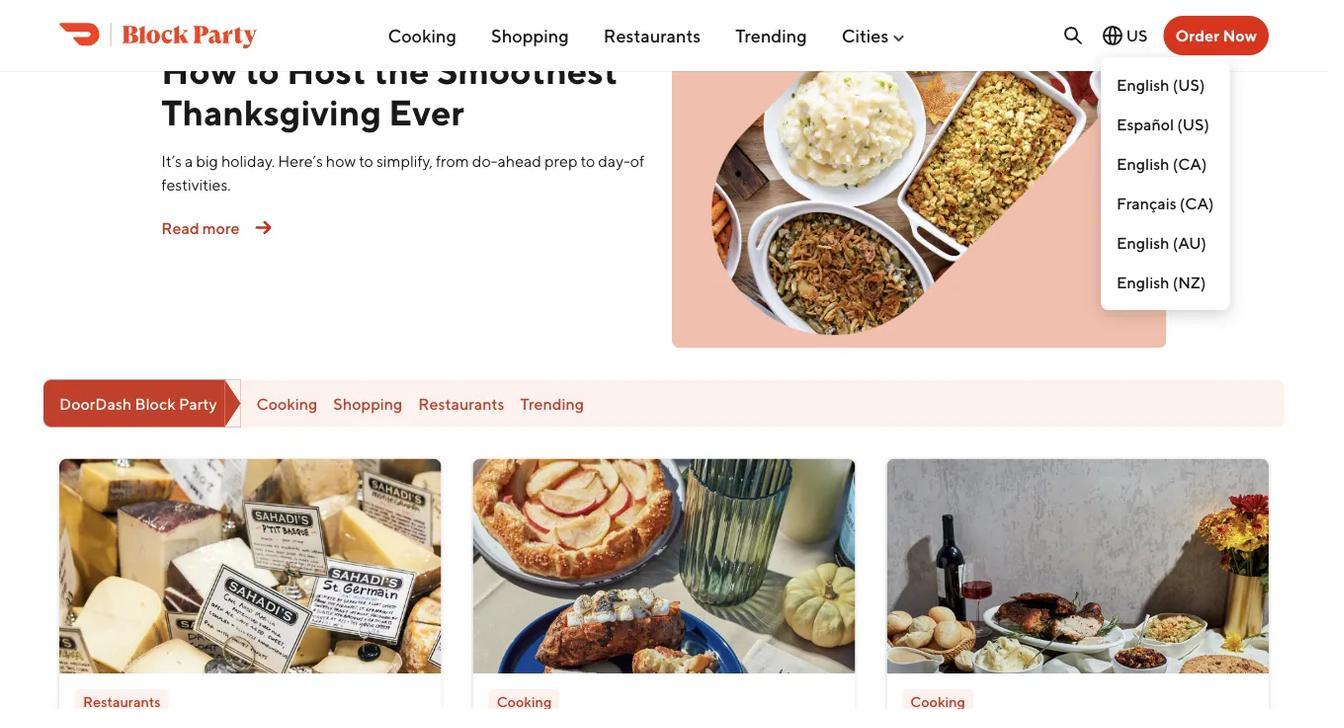 Task type: locate. For each thing, give the bounding box(es) containing it.
cities
[[842, 25, 889, 46]]

it's
[[161, 151, 182, 170]]

shopping for the bottom 'restaurants' link
[[334, 394, 403, 413]]

0 horizontal spatial cooking
[[257, 394, 318, 413]]

1 horizontal spatial trending link
[[521, 394, 584, 413]]

english (au)
[[1117, 234, 1207, 253]]

cooking link
[[388, 17, 457, 54], [257, 394, 318, 413]]

english down français in the top right of the page
[[1117, 234, 1170, 253]]

to right 'how'
[[245, 50, 280, 92]]

2 horizontal spatial trending link
[[736, 17, 807, 54]]

cxblog dd thanksgiving outside lead image
[[473, 459, 855, 674]]

0 horizontal spatial to
[[245, 50, 280, 92]]

shopping link
[[491, 17, 569, 54], [334, 394, 403, 413]]

order now
[[1176, 26, 1257, 45]]

cooking up the
[[388, 25, 457, 46]]

cooking link right party
[[257, 394, 318, 413]]

0 horizontal spatial trending
[[169, 14, 227, 31]]

1 horizontal spatial restaurants
[[604, 25, 701, 46]]

0 horizontal spatial shopping link
[[334, 394, 403, 413]]

(ca) down español (us) button
[[1173, 155, 1207, 173]]

arrow right image
[[248, 212, 279, 244]]

english for english (nz)
[[1117, 273, 1170, 292]]

1 english from the top
[[1117, 76, 1170, 94]]

english down español at the top right of page
[[1117, 155, 1170, 173]]

english inside 'button'
[[1117, 273, 1170, 292]]

shopping
[[491, 25, 569, 46], [334, 394, 403, 413]]

0 vertical spatial (ca)
[[1173, 155, 1207, 173]]

prep
[[545, 151, 578, 170]]

block
[[135, 394, 176, 413]]

français
[[1117, 194, 1177, 213]]

1 horizontal spatial shopping
[[491, 25, 569, 46]]

english for english (us)
[[1117, 76, 1170, 94]]

(us) for english (us)
[[1173, 76, 1205, 94]]

to right how
[[359, 151, 374, 170]]

(ca) up (au)
[[1180, 194, 1214, 213]]

to
[[245, 50, 280, 92], [359, 151, 374, 170], [581, 151, 595, 170]]

2 english from the top
[[1117, 155, 1170, 173]]

english up español at the top right of page
[[1117, 76, 1170, 94]]

(ca)
[[1173, 155, 1207, 173], [1180, 194, 1214, 213]]

1 vertical spatial restaurants
[[418, 394, 505, 413]]

1 vertical spatial shopping
[[334, 394, 403, 413]]

day-
[[598, 151, 631, 170]]

(ca) for english (ca)
[[1173, 155, 1207, 173]]

english for english (ca)
[[1117, 155, 1170, 173]]

(us) right español at the top right of page
[[1177, 115, 1210, 134]]

cxblog dd thanksgiving tips lead image
[[672, 0, 1167, 349]]

(us) up español (us) button
[[1173, 76, 1205, 94]]

smoothest
[[437, 50, 618, 92]]

4 english from the top
[[1117, 273, 1170, 292]]

0 vertical spatial shopping link
[[491, 17, 569, 54]]

to left day-
[[581, 151, 595, 170]]

0 vertical spatial cooking
[[388, 25, 457, 46]]

trending link for shopping link related to the bottom 'restaurants' link
[[521, 394, 584, 413]]

trending link
[[161, 11, 235, 35], [736, 17, 807, 54], [521, 394, 584, 413]]

english (nz) button
[[1101, 263, 1230, 302]]

(us) inside español (us) button
[[1177, 115, 1210, 134]]

doordash blog image
[[59, 23, 257, 49]]

cxblog dd thanksgiving mbz lead image
[[887, 459, 1269, 674]]

0 horizontal spatial shopping
[[334, 394, 403, 413]]

1 vertical spatial cooking link
[[257, 394, 318, 413]]

english
[[1117, 76, 1170, 94], [1117, 155, 1170, 173], [1117, 234, 1170, 253], [1117, 273, 1170, 292]]

0 vertical spatial (us)
[[1173, 76, 1205, 94]]

how
[[326, 151, 356, 170]]

order
[[1176, 26, 1220, 45]]

doordash block party link
[[43, 380, 241, 428]]

globe line image
[[1101, 24, 1125, 47]]

english (au) button
[[1101, 223, 1230, 263]]

ahead
[[498, 151, 542, 170]]

cities link
[[842, 17, 907, 54]]

(us) for español (us)
[[1177, 115, 1210, 134]]

0 horizontal spatial cooking link
[[257, 394, 318, 413]]

1 vertical spatial restaurants link
[[418, 394, 505, 413]]

2 horizontal spatial trending
[[736, 25, 807, 46]]

cooking link for the topmost 'restaurants' link
[[388, 17, 457, 54]]

shopping link for the topmost 'restaurants' link
[[491, 17, 569, 54]]

(us)
[[1173, 76, 1205, 94], [1177, 115, 1210, 134]]

1 vertical spatial shopping link
[[334, 394, 403, 413]]

0 horizontal spatial trending link
[[161, 11, 235, 35]]

to inside "how to host the smoothest thanksgiving ever"
[[245, 50, 280, 92]]

cooking right party
[[257, 394, 318, 413]]

français (ca)
[[1117, 194, 1214, 213]]

trending for the bottom 'restaurants' link
[[521, 394, 584, 413]]

cooking
[[388, 25, 457, 46], [257, 394, 318, 413]]

english (ca)
[[1117, 155, 1207, 173]]

how to host the smoothest thanksgiving ever
[[161, 50, 618, 133]]

0 vertical spatial cooking link
[[388, 17, 457, 54]]

1 vertical spatial cooking
[[257, 394, 318, 413]]

thanksgiving
[[161, 91, 382, 133]]

0 horizontal spatial restaurants
[[418, 394, 505, 413]]

ever
[[389, 91, 464, 133]]

trending
[[169, 14, 227, 31], [736, 25, 807, 46], [521, 394, 584, 413]]

restaurants for the topmost 'restaurants' link
[[604, 25, 701, 46]]

(us) inside english (us) button
[[1173, 76, 1205, 94]]

1 horizontal spatial cooking
[[388, 25, 457, 46]]

1 horizontal spatial shopping link
[[491, 17, 569, 54]]

(au)
[[1173, 234, 1207, 253]]

restaurants
[[604, 25, 701, 46], [418, 394, 505, 413]]

the
[[374, 50, 430, 92]]

0 vertical spatial shopping
[[491, 25, 569, 46]]

1 vertical spatial (us)
[[1177, 115, 1210, 134]]

here's
[[278, 151, 323, 170]]

1 horizontal spatial to
[[359, 151, 374, 170]]

read more
[[161, 218, 240, 237]]

3 english from the top
[[1117, 234, 1170, 253]]

how
[[161, 50, 238, 92]]

1 horizontal spatial trending
[[521, 394, 584, 413]]

english down 'english (au)'
[[1117, 273, 1170, 292]]

cooking link up ever
[[388, 17, 457, 54]]

1 horizontal spatial restaurants link
[[604, 17, 701, 54]]

1 vertical spatial (ca)
[[1180, 194, 1214, 213]]

doordash
[[59, 394, 132, 413]]

party
[[179, 394, 217, 413]]

español
[[1117, 115, 1174, 134]]

0 vertical spatial restaurants
[[604, 25, 701, 46]]

1 horizontal spatial cooking link
[[388, 17, 457, 54]]

0 horizontal spatial restaurants link
[[418, 394, 505, 413]]

restaurants link
[[604, 17, 701, 54], [418, 394, 505, 413]]

of
[[631, 151, 645, 170]]



Task type: describe. For each thing, give the bounding box(es) containing it.
cooking link for the bottom 'restaurants' link
[[257, 394, 318, 413]]

us
[[1127, 26, 1148, 45]]

holiday.
[[221, 151, 275, 170]]

read
[[161, 218, 199, 237]]

order now link
[[1164, 16, 1269, 55]]

do-
[[472, 151, 498, 170]]

2 horizontal spatial to
[[581, 151, 595, 170]]

simplify,
[[377, 151, 433, 170]]

big
[[196, 151, 218, 170]]

cooking for the cooking link for the bottom 'restaurants' link
[[257, 394, 318, 413]]

français (ca) button
[[1101, 184, 1230, 223]]

(ca) for français (ca)
[[1180, 194, 1214, 213]]

shopping for the topmost 'restaurants' link
[[491, 25, 569, 46]]

(nz)
[[1173, 273, 1206, 292]]

how to host the smoothest thanksgiving ever link
[[161, 50, 618, 133]]

english (us) button
[[1101, 65, 1230, 105]]

english (us)
[[1117, 76, 1205, 94]]

trending link for shopping link related to the topmost 'restaurants' link
[[736, 17, 807, 54]]

host
[[287, 50, 366, 92]]

festivities.
[[161, 175, 231, 194]]

restaurants for the bottom 'restaurants' link
[[418, 394, 505, 413]]

it's a big holiday. here's how to simplify, from do-ahead prep to day-of festivities.
[[161, 151, 645, 194]]

now
[[1223, 26, 1257, 45]]

english (ca) button
[[1101, 144, 1230, 184]]

trending for the topmost 'restaurants' link
[[736, 25, 807, 46]]

a
[[185, 151, 193, 170]]

doordash block party
[[59, 394, 217, 413]]

cooking for the cooking link for the topmost 'restaurants' link
[[388, 25, 457, 46]]

shopping link for the bottom 'restaurants' link
[[334, 394, 403, 413]]

english for english (au)
[[1117, 234, 1170, 253]]

from
[[436, 151, 469, 170]]

español (us)
[[1117, 115, 1210, 134]]

english (nz)
[[1117, 273, 1206, 292]]

cxblog dd sahadis lead image
[[59, 459, 442, 674]]

more
[[203, 218, 240, 237]]

español (us) button
[[1101, 105, 1230, 144]]

0 vertical spatial restaurants link
[[604, 17, 701, 54]]



Task type: vqa. For each thing, say whether or not it's contained in the screenshot.
oil,
no



